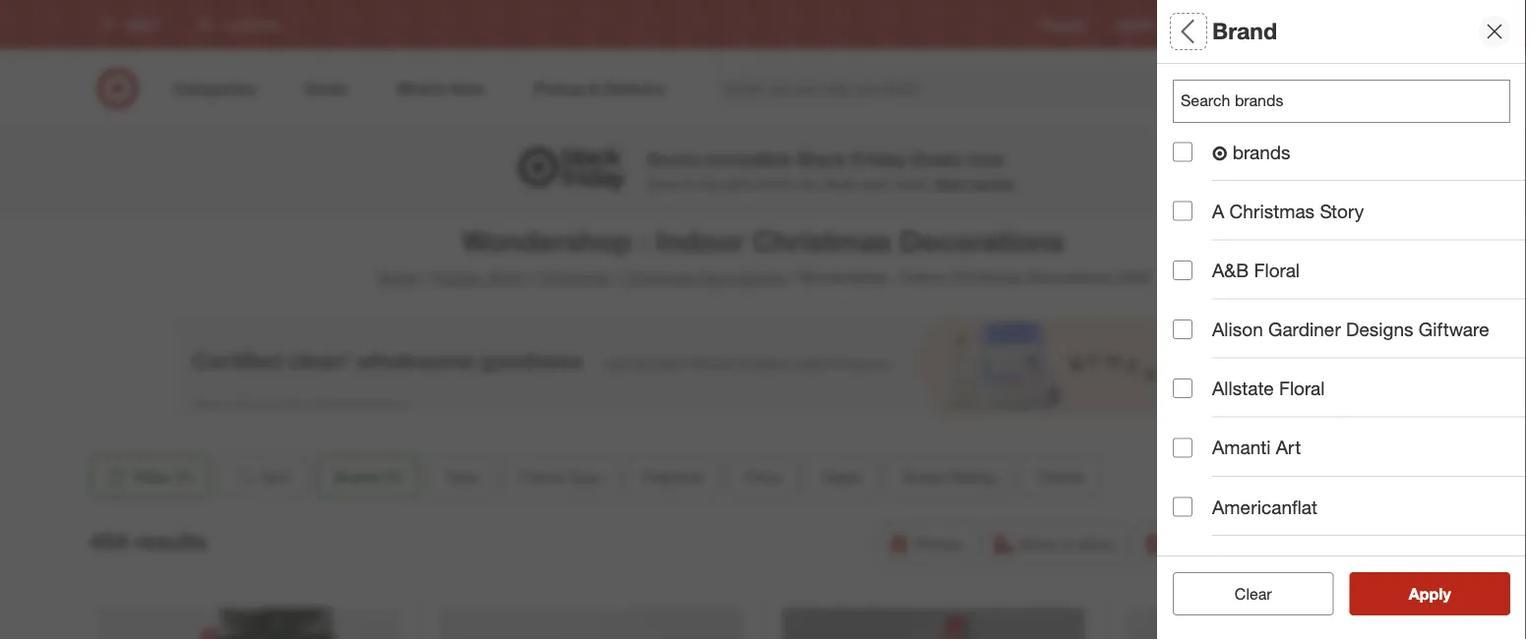 Task type: locate. For each thing, give the bounding box(es) containing it.
registry
[[1042, 17, 1086, 32]]

shipping button
[[1325, 523, 1437, 566]]

2 horizontal spatial deals
[[1173, 429, 1224, 451]]

friday
[[852, 148, 907, 170]]

0 vertical spatial floral
[[1255, 259, 1300, 282]]

results right see
[[1421, 585, 1472, 604]]

results for 454 results
[[134, 528, 207, 556]]

Amanti Art checkbox
[[1173, 438, 1193, 458]]

3 / from the left
[[615, 268, 620, 287]]

gardiner
[[1269, 318, 1342, 341]]

1 horizontal spatial indoor
[[901, 268, 947, 287]]

frame inside all filters dialog
[[1173, 222, 1229, 245]]

type button
[[1173, 64, 1527, 133], [428, 456, 495, 499]]

None text field
[[1173, 80, 1511, 123]]

design
[[1306, 555, 1364, 578]]

frame
[[1173, 222, 1229, 245], [519, 468, 564, 487]]

1 horizontal spatial (1)
[[384, 468, 402, 487]]

0 vertical spatial frame
[[1173, 222, 1229, 245]]

/ right christmas decorations link at the top of the page
[[789, 268, 794, 287]]

1 vertical spatial rating
[[1231, 498, 1289, 520]]

1 clear from the left
[[1225, 585, 1263, 604]]

wondershop up christmas link at the top of the page
[[462, 223, 633, 258]]

all
[[1267, 585, 1282, 604]]

2 clear from the left
[[1235, 585, 1272, 604]]

pickup button
[[879, 523, 976, 566]]

wondershop down ¬
[[1173, 172, 1252, 189]]

1 horizontal spatial frame type button
[[1173, 202, 1527, 271]]

Alison Gardiner Designs Giftware checkbox
[[1173, 320, 1193, 340]]

deals inside score incredible black friday deals now save on top gifts & find new deals each week. start saving
[[912, 148, 962, 170]]

brand right all
[[1213, 17, 1278, 45]]

target left holiday
[[375, 268, 418, 287]]

1 vertical spatial frame
[[519, 468, 564, 487]]

clear
[[1225, 585, 1263, 604], [1235, 585, 1272, 604]]

indoor
[[656, 223, 745, 258], [901, 268, 947, 287]]

1 vertical spatial brand
[[1173, 146, 1227, 169]]

3
[[1419, 69, 1425, 82]]

20" battery operated animated plush dancing christmas tree sculpture - wondershop™ green image
[[440, 609, 743, 640], [440, 609, 743, 640]]

0 vertical spatial results
[[134, 528, 207, 556]]

1 vertical spatial features
[[643, 468, 704, 487]]

brand for brand
[[1213, 17, 1278, 45]]

0 vertical spatial rating
[[950, 468, 995, 487]]

results
[[134, 528, 207, 556], [1421, 585, 1472, 604]]

2 (1) from the left
[[384, 468, 402, 487]]

brand (1)
[[334, 468, 402, 487]]

guest rating inside all filters dialog
[[1173, 498, 1289, 520]]

guest inside all filters dialog
[[1173, 498, 1226, 520]]

1 vertical spatial results
[[1421, 585, 1472, 604]]

Americanflat checkbox
[[1173, 498, 1193, 517]]

type
[[1173, 84, 1215, 107], [1234, 222, 1276, 245], [444, 468, 478, 487], [568, 468, 601, 487]]

1 / from the left
[[422, 268, 428, 287]]

filter
[[133, 468, 171, 487]]

frame type
[[1173, 222, 1276, 245], [519, 468, 601, 487]]

clear all button
[[1173, 573, 1334, 616]]

/ right christmas link at the top of the page
[[615, 268, 620, 287]]

2 vertical spatial wondershop
[[798, 268, 888, 287]]

incredible
[[705, 148, 792, 170]]

find
[[768, 175, 791, 192]]

0 horizontal spatial indoor
[[656, 223, 745, 258]]

frame type inside all filters dialog
[[1173, 222, 1276, 245]]

target left circle
[[1283, 17, 1316, 32]]

amanti
[[1213, 437, 1271, 459]]

0 horizontal spatial features
[[643, 468, 704, 487]]

deals
[[912, 148, 962, 170], [1173, 429, 1224, 451], [822, 468, 862, 487]]

auldhome design
[[1213, 555, 1364, 578]]

price button
[[1173, 340, 1527, 409], [728, 456, 798, 499]]

wondershop down deals
[[798, 268, 888, 287]]

0 horizontal spatial shop
[[489, 268, 526, 287]]

results for see results
[[1421, 585, 1472, 604]]

christmas right a at the top of the page
[[1230, 200, 1315, 223]]

brand right sort on the bottom left of the page
[[334, 468, 380, 487]]

1 horizontal spatial guest rating
[[1173, 498, 1289, 520]]

4 / from the left
[[789, 268, 794, 287]]

target
[[1283, 17, 1316, 32], [375, 268, 418, 287]]

rating
[[950, 468, 995, 487], [1231, 498, 1289, 520]]

0 horizontal spatial deals
[[822, 468, 862, 487]]

guest up pickup button
[[903, 468, 945, 487]]

1 vertical spatial type button
[[428, 456, 495, 499]]

1 vertical spatial price
[[745, 468, 781, 487]]

sort
[[262, 468, 292, 487]]

1 horizontal spatial frame type
[[1173, 222, 1276, 245]]

0 vertical spatial target
[[1283, 17, 1316, 32]]

advertisement region
[[173, 317, 1354, 415]]

features inside all filters dialog
[[1173, 291, 1251, 314]]

story
[[1320, 200, 1365, 223]]

0 horizontal spatial features button
[[626, 456, 720, 499]]

0 horizontal spatial guest rating
[[903, 468, 995, 487]]

1 horizontal spatial price
[[1173, 360, 1220, 383]]

: down week.
[[892, 268, 897, 287]]

0 horizontal spatial (1)
[[176, 468, 194, 487]]

2 vertical spatial deals
[[822, 468, 862, 487]]

floral right "a&b"
[[1255, 259, 1300, 282]]

features button
[[1173, 271, 1527, 340], [626, 456, 720, 499]]

2 horizontal spatial wondershop
[[1173, 172, 1252, 189]]

1 (1) from the left
[[176, 468, 194, 487]]

gifts
[[725, 175, 752, 192]]

1 horizontal spatial type button
[[1173, 64, 1527, 133]]

0 vertical spatial guest
[[903, 468, 945, 487]]

/ right target link
[[422, 268, 428, 287]]

weekly
[[1117, 17, 1155, 32]]

1 vertical spatial shop
[[1020, 535, 1057, 554]]

none text field inside brand dialog
[[1173, 80, 1511, 123]]

1 vertical spatial deals
[[1173, 429, 1224, 451]]

floral up sponsored
[[1280, 378, 1325, 400]]

1 horizontal spatial price button
[[1173, 340, 1527, 409]]

1 horizontal spatial rating
[[1231, 498, 1289, 520]]

1 horizontal spatial target
[[1283, 17, 1316, 32]]

(1) for brand (1)
[[384, 468, 402, 487]]

score incredible black friday deals now save on top gifts & find new deals each week. start saving
[[647, 148, 1014, 192]]

brand inside "brand wondershop"
[[1173, 146, 1227, 169]]

/
[[422, 268, 428, 287], [530, 268, 535, 287], [615, 268, 620, 287], [789, 268, 794, 287]]

1 vertical spatial indoor
[[901, 268, 947, 287]]

guest rating up day
[[1173, 498, 1289, 520]]

1 horizontal spatial :
[[892, 268, 897, 287]]

brand for brand wondershop
[[1173, 146, 1227, 169]]

1 horizontal spatial features button
[[1173, 271, 1527, 340]]

shop inside the wondershop : indoor christmas decorations target / holiday shop / christmas / christmas decorations / wondershop : indoor christmas decorations (454)
[[489, 268, 526, 287]]

type button right brand (1) on the left of page
[[428, 456, 495, 499]]

a&b floral
[[1213, 259, 1300, 282]]

apply
[[1409, 585, 1452, 604]]

1 vertical spatial frame type
[[519, 468, 601, 487]]

large climbing santa decorative christmas figurine red - wondershop™ image
[[97, 609, 401, 640], [97, 609, 401, 640], [783, 609, 1086, 640], [783, 609, 1086, 640]]

1 horizontal spatial deals
[[912, 148, 962, 170]]

same day delivery button
[[1135, 523, 1317, 566]]

indoor down week.
[[901, 268, 947, 287]]

1 horizontal spatial shop
[[1020, 535, 1057, 554]]

0 vertical spatial :
[[641, 223, 649, 258]]

price
[[1173, 360, 1220, 383], [745, 468, 781, 487]]

auldhome
[[1213, 555, 1301, 578]]

1 horizontal spatial frame
[[1173, 222, 1229, 245]]

sponsored
[[1296, 416, 1354, 431]]

0 vertical spatial price
[[1173, 360, 1220, 383]]

1 horizontal spatial features
[[1173, 291, 1251, 314]]

price inside all filters dialog
[[1173, 360, 1220, 383]]

brand for brand (1)
[[334, 468, 380, 487]]

saving
[[972, 175, 1014, 192]]

brand inside dialog
[[1213, 17, 1278, 45]]

3 link
[[1389, 67, 1433, 110]]

1 horizontal spatial guest
[[1173, 498, 1226, 520]]

1 vertical spatial guest
[[1173, 498, 1226, 520]]

1 horizontal spatial deals button
[[1173, 409, 1527, 477]]

0 vertical spatial features button
[[1173, 271, 1527, 340]]

0 horizontal spatial :
[[641, 223, 649, 258]]

1 vertical spatial wondershop
[[462, 223, 633, 258]]

guest rating button up design
[[1173, 477, 1527, 546]]

allstate
[[1213, 378, 1275, 400]]

shop right holiday
[[489, 268, 526, 287]]

redcard link
[[1205, 16, 1252, 33]]

0 horizontal spatial price button
[[728, 456, 798, 499]]

giftware
[[1419, 318, 1490, 341]]

decorations down saving on the right top of the page
[[900, 223, 1065, 258]]

/ left christmas link at the top of the page
[[530, 268, 535, 287]]

&
[[756, 175, 764, 192]]

0 vertical spatial wondershop
[[1173, 172, 1252, 189]]

a christmas story
[[1213, 200, 1365, 223]]

1 vertical spatial target
[[375, 268, 418, 287]]

guest rating button up pickup
[[886, 456, 1012, 499]]

weekly ad link
[[1117, 16, 1173, 33]]

see results button
[[1350, 573, 1511, 616]]

frame type button
[[1173, 202, 1527, 271], [503, 456, 618, 499]]

rating up delivery
[[1231, 498, 1289, 520]]

1 vertical spatial guest rating
[[1173, 498, 1289, 520]]

: down save
[[641, 223, 649, 258]]

0 vertical spatial indoor
[[656, 223, 745, 258]]

brand dialog
[[1158, 0, 1527, 640]]

score
[[647, 148, 699, 170]]

0 horizontal spatial wondershop
[[462, 223, 633, 258]]

brand
[[1213, 17, 1278, 45], [1173, 146, 1227, 169], [334, 468, 380, 487]]

target inside the wondershop : indoor christmas decorations target / holiday shop / christmas / christmas decorations / wondershop : indoor christmas decorations (454)
[[375, 268, 418, 287]]

0 horizontal spatial results
[[134, 528, 207, 556]]

each
[[861, 175, 891, 192]]

0 vertical spatial deals
[[912, 148, 962, 170]]

1 horizontal spatial results
[[1421, 585, 1472, 604]]

ad
[[1158, 17, 1173, 32]]

clear inside brand dialog
[[1235, 585, 1272, 604]]

filter (1)
[[133, 468, 194, 487]]

0 vertical spatial frame type button
[[1173, 202, 1527, 271]]

1 vertical spatial features button
[[626, 456, 720, 499]]

0 horizontal spatial guest
[[903, 468, 945, 487]]

indoor up christmas decorations link at the top of the page
[[656, 223, 745, 258]]

0 vertical spatial brand
[[1213, 17, 1278, 45]]

None checkbox
[[1173, 142, 1193, 162]]

1 vertical spatial frame type button
[[503, 456, 618, 499]]

0 vertical spatial features
[[1173, 291, 1251, 314]]

brand up "a christmas story" option
[[1173, 146, 1227, 169]]

clear for clear all
[[1225, 585, 1263, 604]]

0 horizontal spatial target
[[375, 268, 418, 287]]

guest up same
[[1173, 498, 1226, 520]]

(1) inside filter (1) button
[[176, 468, 194, 487]]

results right 454
[[134, 528, 207, 556]]

results inside see results button
[[1421, 585, 1472, 604]]

deals
[[824, 175, 857, 192]]

guest rating up pickup
[[903, 468, 995, 487]]

3pc fabric gnome christmas figurine set - wondershop™ white/red image
[[1125, 609, 1429, 640], [1125, 609, 1429, 640]]

clear all
[[1225, 585, 1282, 604]]

0 vertical spatial frame type
[[1173, 222, 1276, 245]]

all filters dialog
[[1158, 0, 1527, 640]]

2 vertical spatial brand
[[334, 468, 380, 487]]

christmas right holiday shop link
[[539, 268, 611, 287]]

rating up pickup
[[950, 468, 995, 487]]

0 vertical spatial guest rating
[[903, 468, 995, 487]]

rating inside all filters dialog
[[1231, 498, 1289, 520]]

christmas down new
[[753, 223, 892, 258]]

decorations up advertisement region
[[700, 268, 785, 287]]

0 vertical spatial price button
[[1173, 340, 1527, 409]]

type button down circle
[[1173, 64, 1527, 133]]

target link
[[375, 268, 418, 287]]

day
[[1216, 535, 1243, 554]]

A&B Floral checkbox
[[1173, 261, 1193, 280]]

2 / from the left
[[530, 268, 535, 287]]

1 vertical spatial floral
[[1280, 378, 1325, 400]]

filters
[[1207, 17, 1268, 45]]

0 vertical spatial type button
[[1173, 64, 1527, 133]]

deals button
[[1173, 409, 1527, 477], [805, 456, 878, 499]]

shop left in
[[1020, 535, 1057, 554]]

see results
[[1389, 585, 1472, 604]]

clear inside all filters dialog
[[1225, 585, 1263, 604]]

0 vertical spatial shop
[[489, 268, 526, 287]]



Task type: vqa. For each thing, say whether or not it's contained in the screenshot.
rightmost PRICE
yes



Task type: describe. For each thing, give the bounding box(es) containing it.
delivery
[[1248, 535, 1304, 554]]

week.
[[895, 175, 931, 192]]

allstate floral
[[1213, 378, 1325, 400]]

all
[[1173, 17, 1201, 45]]

holiday shop link
[[432, 268, 526, 287]]

frame type button inside all filters dialog
[[1173, 202, 1527, 271]]

holiday
[[432, 268, 484, 287]]

1 horizontal spatial guest rating button
[[1173, 477, 1527, 546]]

0 horizontal spatial price
[[745, 468, 781, 487]]

shop inside the shop in store button
[[1020, 535, 1057, 554]]

shop in store
[[1020, 535, 1114, 554]]

filter (1) button
[[90, 456, 210, 499]]

¬
[[1213, 142, 1228, 165]]

see
[[1389, 585, 1417, 604]]

circle
[[1319, 17, 1349, 32]]

shipping
[[1361, 535, 1424, 554]]

amanti art
[[1213, 437, 1302, 459]]

1 vertical spatial :
[[892, 268, 897, 287]]

christmas down saving on the right top of the page
[[951, 268, 1023, 287]]

¬ brands
[[1213, 141, 1291, 165]]

brands
[[1233, 141, 1291, 163]]

A Christmas Story checkbox
[[1173, 202, 1193, 221]]

christmas decorations link
[[624, 268, 785, 287]]

0 horizontal spatial guest rating button
[[886, 456, 1012, 499]]

a&b
[[1213, 259, 1250, 282]]

454 results
[[90, 528, 207, 556]]

on
[[682, 175, 697, 192]]

454
[[90, 528, 128, 556]]

shop in store button
[[984, 523, 1127, 566]]

save
[[647, 175, 678, 192]]

same day delivery
[[1171, 535, 1304, 554]]

black
[[797, 148, 847, 170]]

registry link
[[1042, 16, 1086, 33]]

search
[[1190, 81, 1237, 100]]

0 horizontal spatial frame type
[[519, 468, 601, 487]]

americanflat
[[1213, 496, 1318, 519]]

same
[[1171, 535, 1212, 554]]

theme button
[[1020, 456, 1102, 499]]

floral for allstate floral
[[1280, 378, 1325, 400]]

target circle
[[1283, 17, 1349, 32]]

christmas inside brand dialog
[[1230, 200, 1315, 223]]

clear for clear
[[1235, 585, 1272, 604]]

store
[[1078, 535, 1114, 554]]

top
[[701, 175, 721, 192]]

now
[[967, 148, 1005, 170]]

brand wondershop
[[1173, 146, 1252, 189]]

pickup
[[915, 535, 963, 554]]

in
[[1062, 535, 1074, 554]]

0 horizontal spatial deals button
[[805, 456, 878, 499]]

deals inside all filters dialog
[[1173, 429, 1224, 451]]

theme
[[1036, 468, 1085, 487]]

decorations left '(454)'
[[1027, 268, 1112, 287]]

wondershop inside all filters dialog
[[1173, 172, 1252, 189]]

1 vertical spatial price button
[[728, 456, 798, 499]]

1 horizontal spatial wondershop
[[798, 268, 888, 287]]

floral for a&b floral
[[1255, 259, 1300, 282]]

0 horizontal spatial frame
[[519, 468, 564, 487]]

christmas right christmas link at the top of the page
[[624, 268, 696, 287]]

0 horizontal spatial frame type button
[[503, 456, 618, 499]]

new
[[795, 175, 821, 192]]

Allstate Floral checkbox
[[1173, 379, 1193, 399]]

0 horizontal spatial type button
[[428, 456, 495, 499]]

(1) for filter (1)
[[176, 468, 194, 487]]

clear button
[[1173, 573, 1334, 616]]

alison gardiner designs giftware
[[1213, 318, 1490, 341]]

weekly ad
[[1117, 17, 1173, 32]]

a
[[1213, 200, 1225, 223]]

(454)
[[1117, 268, 1151, 287]]

start
[[935, 175, 968, 192]]

redcard
[[1205, 17, 1252, 32]]

sort button
[[218, 456, 309, 499]]

What can we help you find? suggestions appear below search field
[[713, 67, 1203, 110]]

apply button
[[1350, 573, 1511, 616]]

alison
[[1213, 318, 1264, 341]]

christmas link
[[539, 268, 611, 287]]

wondershop : indoor christmas decorations target / holiday shop / christmas / christmas decorations / wondershop : indoor christmas decorations (454)
[[375, 223, 1151, 287]]

art
[[1277, 437, 1302, 459]]

all filters
[[1173, 17, 1268, 45]]

0 horizontal spatial rating
[[950, 468, 995, 487]]

designs
[[1347, 318, 1414, 341]]

search button
[[1190, 67, 1237, 114]]



